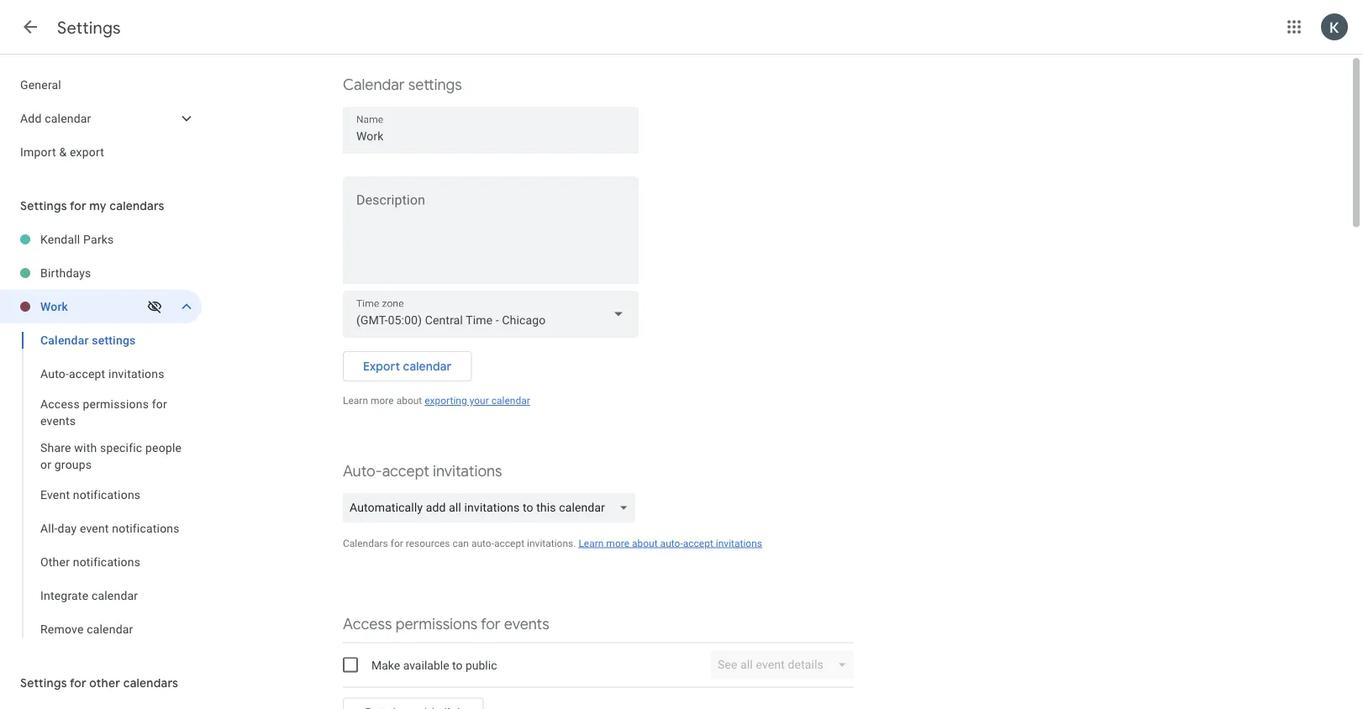 Task type: locate. For each thing, give the bounding box(es) containing it.
auto- down work
[[40, 367, 69, 381]]

1 vertical spatial calendars
[[123, 676, 178, 691]]

0 horizontal spatial access
[[40, 397, 80, 411]]

make available to public
[[372, 659, 497, 672]]

access up make on the left bottom of page
[[343, 615, 392, 634]]

parks
[[83, 232, 114, 246]]

0 horizontal spatial about
[[397, 395, 422, 407]]

for up "people"
[[152, 397, 167, 411]]

notifications
[[73, 488, 141, 502], [112, 522, 180, 536], [73, 555, 141, 569]]

1 vertical spatial notifications
[[112, 522, 180, 536]]

permissions up 'make available to public'
[[396, 615, 478, 634]]

0 vertical spatial invitations
[[108, 367, 164, 381]]

exporting
[[425, 395, 467, 407]]

0 horizontal spatial access permissions for events
[[40, 397, 167, 428]]

work
[[40, 300, 68, 314]]

calendar
[[45, 111, 91, 125], [403, 359, 452, 374], [492, 395, 530, 407], [92, 589, 138, 603], [87, 623, 133, 636]]

for for calendars for resources can auto-accept invitations. learn more about auto-accept invitations
[[391, 538, 403, 549]]

0 vertical spatial more
[[371, 395, 394, 407]]

for for settings for other calendars
[[70, 676, 86, 691]]

calendar down "other notifications"
[[92, 589, 138, 603]]

more down the export
[[371, 395, 394, 407]]

other
[[40, 555, 70, 569]]

events inside access permissions for events
[[40, 414, 76, 428]]

access
[[40, 397, 80, 411], [343, 615, 392, 634]]

calendar up &
[[45, 111, 91, 125]]

access permissions for events up to
[[343, 615, 550, 634]]

0 horizontal spatial learn
[[343, 395, 368, 407]]

settings for other calendars
[[20, 676, 178, 691]]

1 horizontal spatial about
[[632, 538, 658, 549]]

1 vertical spatial learn
[[579, 538, 604, 549]]

more right invitations.
[[607, 538, 630, 549]]

0 vertical spatial events
[[40, 414, 76, 428]]

auto-accept invitations down work tree item
[[40, 367, 164, 381]]

0 horizontal spatial permissions
[[83, 397, 149, 411]]

1 vertical spatial invitations
[[433, 462, 502, 481]]

calendars
[[110, 198, 165, 214], [123, 676, 178, 691]]

for left resources
[[391, 538, 403, 549]]

0 vertical spatial settings
[[57, 17, 121, 38]]

learn right invitations.
[[579, 538, 604, 549]]

settings for settings for my calendars
[[20, 198, 67, 214]]

0 vertical spatial auto-accept invitations
[[40, 367, 164, 381]]

integrate
[[40, 589, 88, 603]]

0 horizontal spatial events
[[40, 414, 76, 428]]

birthdays tree item
[[0, 256, 202, 290]]

0 horizontal spatial calendar settings
[[40, 333, 136, 347]]

0 vertical spatial access permissions for events
[[40, 397, 167, 428]]

settings for my calendars
[[20, 198, 165, 214]]

0 horizontal spatial settings
[[92, 333, 136, 347]]

0 vertical spatial auto-
[[40, 367, 69, 381]]

for left my
[[70, 198, 86, 214]]

kendall parks
[[40, 232, 114, 246]]

0 horizontal spatial auto-
[[472, 538, 494, 549]]

auto-
[[40, 367, 69, 381], [343, 462, 382, 481]]

2 vertical spatial notifications
[[73, 555, 141, 569]]

settings right go back image
[[57, 17, 121, 38]]

1 vertical spatial calendar
[[40, 333, 89, 347]]

1 vertical spatial access permissions for events
[[343, 615, 550, 634]]

specific
[[100, 441, 142, 455]]

other notifications
[[40, 555, 141, 569]]

calendar right your
[[492, 395, 530, 407]]

integrate calendar
[[40, 589, 138, 603]]

0 vertical spatial notifications
[[73, 488, 141, 502]]

0 horizontal spatial invitations
[[108, 367, 164, 381]]

1 horizontal spatial settings
[[408, 75, 462, 95]]

calendars right my
[[110, 198, 165, 214]]

export
[[363, 359, 400, 374]]

share
[[40, 441, 71, 455]]

None text field
[[343, 196, 639, 277]]

work tree item
[[0, 290, 202, 324]]

1 horizontal spatial permissions
[[396, 615, 478, 634]]

calendar
[[343, 75, 405, 95], [40, 333, 89, 347]]

birthdays
[[40, 266, 91, 280]]

notifications right event
[[112, 522, 180, 536]]

calendar settings inside settings for my calendars tree
[[40, 333, 136, 347]]

2 vertical spatial settings
[[20, 676, 67, 691]]

1 horizontal spatial events
[[504, 615, 550, 634]]

more
[[371, 395, 394, 407], [607, 538, 630, 549]]

invitations.
[[527, 538, 576, 549]]

your
[[470, 395, 489, 407]]

1 horizontal spatial calendar settings
[[343, 75, 462, 95]]

0 vertical spatial calendars
[[110, 198, 165, 214]]

0 horizontal spatial calendar
[[40, 333, 89, 347]]

1 horizontal spatial more
[[607, 538, 630, 549]]

available
[[403, 659, 449, 672]]

1 horizontal spatial auto-
[[661, 538, 683, 549]]

access permissions for events up specific
[[40, 397, 167, 428]]

1 horizontal spatial learn
[[579, 538, 604, 549]]

permissions
[[83, 397, 149, 411], [396, 615, 478, 634]]

learn
[[343, 395, 368, 407], [579, 538, 604, 549]]

0 vertical spatial about
[[397, 395, 422, 407]]

1 horizontal spatial auto-accept invitations
[[343, 462, 502, 481]]

remove
[[40, 623, 84, 636]]

event
[[80, 522, 109, 536]]

1 vertical spatial events
[[504, 615, 550, 634]]

auto-accept invitations down learn more about exporting your calendar
[[343, 462, 502, 481]]

1 vertical spatial settings
[[92, 333, 136, 347]]

access permissions for events
[[40, 397, 167, 428], [343, 615, 550, 634]]

calendar up learn more about exporting your calendar
[[403, 359, 452, 374]]

settings down remove
[[20, 676, 67, 691]]

learn more about exporting your calendar
[[343, 395, 530, 407]]

1 vertical spatial settings
[[20, 198, 67, 214]]

learn down the export
[[343, 395, 368, 407]]

notifications for other notifications
[[73, 555, 141, 569]]

permissions up specific
[[83, 397, 149, 411]]

1 horizontal spatial access permissions for events
[[343, 615, 550, 634]]

access up share
[[40, 397, 80, 411]]

0 vertical spatial calendar
[[343, 75, 405, 95]]

settings
[[408, 75, 462, 95], [92, 333, 136, 347]]

group containing calendar settings
[[0, 324, 202, 647]]

2 vertical spatial invitations
[[716, 538, 763, 549]]

about
[[397, 395, 422, 407], [632, 538, 658, 549]]

0 horizontal spatial auto-
[[40, 367, 69, 381]]

0 vertical spatial permissions
[[83, 397, 149, 411]]

for left other
[[70, 676, 86, 691]]

calendars right other
[[123, 676, 178, 691]]

calendars for settings for my calendars
[[110, 198, 165, 214]]

1 vertical spatial more
[[607, 538, 630, 549]]

calendar down integrate calendar
[[87, 623, 133, 636]]

go back image
[[20, 17, 40, 37]]

calendars for resources can auto-accept invitations. learn more about auto-accept invitations
[[343, 538, 763, 549]]

settings for settings for other calendars
[[20, 676, 67, 691]]

import
[[20, 145, 56, 159]]

0 horizontal spatial more
[[371, 395, 394, 407]]

add calendar
[[20, 111, 91, 125]]

0 vertical spatial access
[[40, 397, 80, 411]]

for up public
[[481, 615, 501, 634]]

auto-accept invitations
[[40, 367, 164, 381], [343, 462, 502, 481]]

1 vertical spatial auto-accept invitations
[[343, 462, 502, 481]]

notifications down all-day event notifications
[[73, 555, 141, 569]]

other
[[89, 676, 120, 691]]

birthdays link
[[40, 256, 202, 290]]

auto- up calendars
[[343, 462, 382, 481]]

tree
[[0, 68, 202, 169]]

to
[[452, 659, 463, 672]]

calendar settings
[[343, 75, 462, 95], [40, 333, 136, 347]]

kendall
[[40, 232, 80, 246]]

group
[[0, 324, 202, 647]]

None text field
[[356, 125, 626, 148]]

settings
[[57, 17, 121, 38], [20, 198, 67, 214], [20, 676, 67, 691]]

0 vertical spatial learn
[[343, 395, 368, 407]]

events
[[40, 414, 76, 428], [504, 615, 550, 634]]

None field
[[343, 291, 639, 338], [343, 493, 642, 523], [343, 291, 639, 338], [343, 493, 642, 523]]

1 vertical spatial about
[[632, 538, 658, 549]]

notifications up all-day event notifications
[[73, 488, 141, 502]]

0 horizontal spatial auto-accept invitations
[[40, 367, 164, 381]]

calendars for settings for other calendars
[[123, 676, 178, 691]]

settings up kendall
[[20, 198, 67, 214]]

1 vertical spatial calendar settings
[[40, 333, 136, 347]]

auto-
[[472, 538, 494, 549], [661, 538, 683, 549]]

settings for my calendars tree
[[0, 223, 202, 647]]

invitations
[[108, 367, 164, 381], [433, 462, 502, 481], [716, 538, 763, 549]]

1 vertical spatial auto-
[[343, 462, 382, 481]]

tree containing general
[[0, 68, 202, 169]]

1 auto- from the left
[[472, 538, 494, 549]]

learn more about auto-accept invitations link
[[579, 538, 763, 549]]

for
[[70, 198, 86, 214], [152, 397, 167, 411], [391, 538, 403, 549], [481, 615, 501, 634], [70, 676, 86, 691]]

accept
[[69, 367, 105, 381], [382, 462, 429, 481], [494, 538, 525, 549], [683, 538, 714, 549]]

1 vertical spatial access
[[343, 615, 392, 634]]



Task type: describe. For each thing, give the bounding box(es) containing it.
settings inside tree
[[92, 333, 136, 347]]

exporting your calendar link
[[425, 395, 530, 407]]

day
[[58, 522, 77, 536]]

import & export
[[20, 145, 104, 159]]

all-day event notifications
[[40, 522, 180, 536]]

my
[[89, 198, 107, 214]]

export calendar
[[363, 359, 452, 374]]

event notifications
[[40, 488, 141, 502]]

calendar for export calendar
[[403, 359, 452, 374]]

calendar inside group
[[40, 333, 89, 347]]

1 vertical spatial permissions
[[396, 615, 478, 634]]

export
[[70, 145, 104, 159]]

1 horizontal spatial invitations
[[433, 462, 502, 481]]

notifications for event notifications
[[73, 488, 141, 502]]

can
[[453, 538, 469, 549]]

with
[[74, 441, 97, 455]]

invitations inside settings for my calendars tree
[[108, 367, 164, 381]]

work link
[[40, 290, 145, 324]]

&
[[59, 145, 67, 159]]

calendar for add calendar
[[45, 111, 91, 125]]

settings heading
[[57, 17, 121, 38]]

all-
[[40, 522, 58, 536]]

people
[[146, 441, 182, 455]]

0 vertical spatial settings
[[408, 75, 462, 95]]

groups
[[54, 458, 92, 472]]

auto-accept invitations inside settings for my calendars tree
[[40, 367, 164, 381]]

calendar for remove calendar
[[87, 623, 133, 636]]

auto- inside settings for my calendars tree
[[40, 367, 69, 381]]

general
[[20, 78, 61, 92]]

public
[[466, 659, 497, 672]]

1 horizontal spatial auto-
[[343, 462, 382, 481]]

kendall parks tree item
[[0, 223, 202, 256]]

calendars
[[343, 538, 388, 549]]

event
[[40, 488, 70, 502]]

resources
[[406, 538, 450, 549]]

for for settings for my calendars
[[70, 198, 86, 214]]

0 vertical spatial calendar settings
[[343, 75, 462, 95]]

1 horizontal spatial calendar
[[343, 75, 405, 95]]

settings for settings
[[57, 17, 121, 38]]

calendar for integrate calendar
[[92, 589, 138, 603]]

access inside settings for my calendars tree
[[40, 397, 80, 411]]

remove calendar
[[40, 623, 133, 636]]

make
[[372, 659, 400, 672]]

or
[[40, 458, 51, 472]]

for inside tree
[[152, 397, 167, 411]]

2 horizontal spatial invitations
[[716, 538, 763, 549]]

1 horizontal spatial access
[[343, 615, 392, 634]]

access permissions for events inside settings for my calendars tree
[[40, 397, 167, 428]]

add
[[20, 111, 42, 125]]

accept inside settings for my calendars tree
[[69, 367, 105, 381]]

share with specific people or groups
[[40, 441, 182, 472]]

2 auto- from the left
[[661, 538, 683, 549]]

permissions inside access permissions for events
[[83, 397, 149, 411]]



Task type: vqa. For each thing, say whether or not it's contained in the screenshot.
Work
yes



